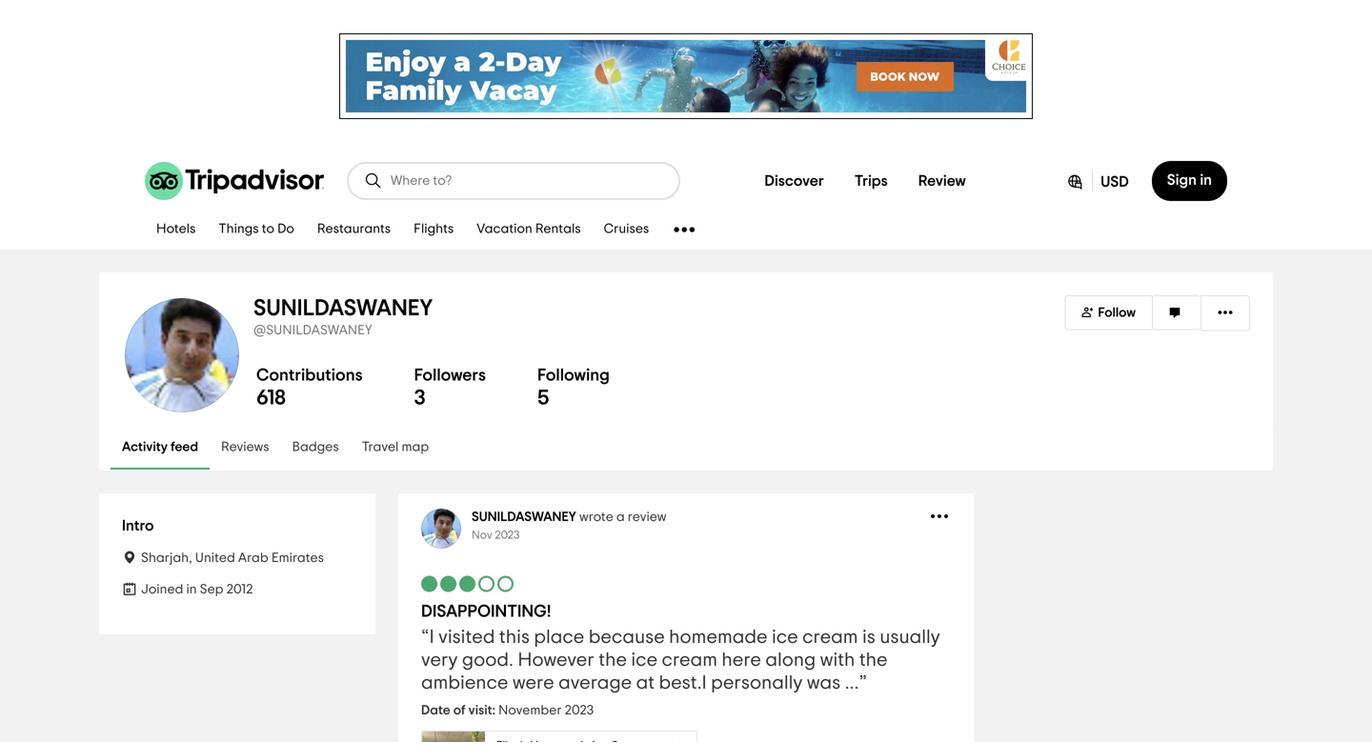 Task type: describe. For each thing, give the bounding box(es) containing it.
sep
[[200, 583, 224, 597]]

badges link
[[281, 426, 351, 470]]

discover
[[765, 174, 824, 189]]

disappointing!
[[421, 603, 552, 621]]

reviews
[[221, 441, 269, 454]]

restaurants link
[[306, 210, 402, 250]]

618 link
[[256, 388, 286, 409]]

because
[[589, 628, 665, 647]]

...
[[845, 674, 859, 693]]

this
[[499, 628, 530, 647]]

intro
[[122, 519, 154, 534]]

activity feed
[[122, 441, 198, 454]]

follow button
[[1065, 296, 1153, 330]]

618
[[256, 388, 286, 409]]

contributions 618
[[256, 367, 363, 409]]

review link
[[919, 172, 966, 191]]

cruises
[[604, 223, 649, 236]]

hotels link
[[145, 210, 207, 250]]

along
[[766, 651, 816, 670]]

at
[[636, 674, 655, 693]]

discover button
[[750, 162, 840, 200]]

is
[[863, 628, 876, 647]]

november
[[499, 705, 562, 718]]

0 vertical spatial ice
[[772, 628, 799, 647]]

of
[[454, 705, 466, 718]]

cruises link
[[593, 210, 661, 250]]

vacation rentals link
[[466, 210, 593, 250]]

ambience
[[421, 674, 509, 693]]

date
[[421, 705, 451, 718]]

usd button
[[1051, 161, 1145, 201]]

followers
[[414, 367, 486, 384]]

average
[[559, 674, 632, 693]]

nov 2023 link
[[472, 530, 520, 542]]

trips
[[855, 174, 888, 189]]

sign
[[1168, 173, 1197, 188]]

vacation
[[477, 223, 533, 236]]

tripadvisor image
[[145, 162, 324, 200]]

personally
[[711, 674, 803, 693]]

joined in sep 2012
[[141, 583, 253, 597]]

here
[[722, 651, 762, 670]]

rentals
[[536, 223, 581, 236]]

arab
[[238, 552, 269, 565]]

was
[[807, 674, 841, 693]]

contributions
[[256, 367, 363, 384]]

review
[[628, 511, 667, 524]]

1 vertical spatial 2023
[[565, 705, 594, 718]]

search image
[[364, 172, 383, 191]]

badges
[[292, 441, 339, 454]]

trips button
[[840, 162, 904, 200]]

in for sign
[[1201, 173, 1213, 188]]

advertisement region
[[339, 33, 1033, 119]]

good.
[[462, 651, 514, 670]]

follow
[[1099, 306, 1136, 320]]

date of visit: november 2023
[[421, 705, 594, 718]]

place
[[534, 628, 585, 647]]



Task type: locate. For each thing, give the bounding box(es) containing it.
however
[[518, 651, 595, 670]]

None search field
[[349, 164, 679, 198]]

3
[[414, 388, 426, 409]]

sunildaswaney inside sunildaswaney wrote a review nov 2023
[[472, 511, 577, 524]]

1 horizontal spatial the
[[860, 651, 888, 670]]

activity feed link
[[111, 426, 210, 470]]

0 horizontal spatial in
[[186, 583, 197, 597]]

2023 down the sunildaswaney link
[[495, 530, 520, 542]]

the
[[599, 651, 627, 670], [860, 651, 888, 670]]

1 horizontal spatial 2023
[[565, 705, 594, 718]]

a
[[617, 511, 625, 524]]

vacation rentals
[[477, 223, 581, 236]]

0 vertical spatial sunildaswaney
[[254, 297, 433, 320]]

5 link
[[538, 388, 550, 409]]

cream up best.i
[[662, 651, 718, 670]]

5
[[538, 388, 550, 409]]

visited
[[439, 628, 495, 647]]

homemade
[[669, 628, 768, 647]]

flights link
[[402, 210, 466, 250]]

0 vertical spatial in
[[1201, 173, 1213, 188]]

2012
[[227, 583, 253, 597]]

the down is
[[860, 651, 888, 670]]

to
[[262, 223, 275, 236]]

Search search field
[[391, 173, 664, 190]]

activity
[[122, 441, 168, 454]]

1 vertical spatial avatar image image
[[421, 509, 461, 549]]

2 vertical spatial sunildaswaney
[[472, 511, 577, 524]]

do
[[278, 223, 294, 236]]

0 vertical spatial cream
[[803, 628, 859, 647]]

2023 inside sunildaswaney wrote a review nov 2023
[[495, 530, 520, 542]]

emirates
[[272, 552, 324, 565]]

wrote
[[580, 511, 614, 524]]

travel map link
[[351, 426, 441, 470]]

sunildaswaney link
[[472, 511, 577, 524]]

1 vertical spatial sunildaswaney
[[266, 324, 373, 337]]

0 horizontal spatial the
[[599, 651, 627, 670]]

following
[[538, 367, 610, 384]]

best.i
[[659, 674, 707, 693]]

usually
[[880, 628, 941, 647]]

usd
[[1101, 174, 1130, 190]]

0 vertical spatial 2023
[[495, 530, 520, 542]]

the down because
[[599, 651, 627, 670]]

sunildaswaney for sunildaswaney sunildaswaney
[[254, 297, 433, 320]]

visit:
[[469, 705, 496, 718]]

things
[[219, 223, 259, 236]]

0 horizontal spatial avatar image image
[[125, 298, 239, 413]]

review
[[919, 174, 966, 189]]

sunildaswaney wrote a review nov 2023
[[472, 511, 667, 542]]

0 horizontal spatial 2023
[[495, 530, 520, 542]]

ice
[[772, 628, 799, 647], [632, 651, 658, 670]]

cream
[[803, 628, 859, 647], [662, 651, 718, 670]]

ice up at on the bottom left of the page
[[632, 651, 658, 670]]

0 horizontal spatial ice
[[632, 651, 658, 670]]

3 link
[[414, 388, 426, 409]]

sunildaswaney inside sunildaswaney sunildaswaney
[[266, 324, 373, 337]]

in right sign
[[1201, 173, 1213, 188]]

2 the from the left
[[860, 651, 888, 670]]

sunildaswaney sunildaswaney
[[254, 297, 433, 337]]

feed
[[171, 441, 198, 454]]

cream up with
[[803, 628, 859, 647]]

avatar image image up feed on the left bottom of page
[[125, 298, 239, 413]]

united
[[195, 552, 235, 565]]

travel
[[362, 441, 399, 454]]

ice up along
[[772, 628, 799, 647]]

followers 3
[[414, 367, 486, 409]]

sharjah, united arab emirates
[[141, 552, 324, 565]]

2023 down average
[[565, 705, 594, 718]]

hotels
[[156, 223, 196, 236]]

in for joined
[[186, 583, 197, 597]]

1 vertical spatial cream
[[662, 651, 718, 670]]

sunildaswaney
[[254, 297, 433, 320], [266, 324, 373, 337], [472, 511, 577, 524]]

i
[[430, 628, 435, 647]]

i visited  this place because homemade ice cream is usually very good. however the ice cream here along with the ambience were average at best.i personally was
[[421, 628, 941, 693]]

in
[[1201, 173, 1213, 188], [186, 583, 197, 597]]

sunildaswaney for sunildaswaney wrote a review nov 2023
[[472, 511, 577, 524]]

nov
[[472, 530, 493, 542]]

avatar image image
[[125, 298, 239, 413], [421, 509, 461, 549]]

map
[[402, 441, 429, 454]]

sharjah,
[[141, 552, 192, 565]]

1 the from the left
[[599, 651, 627, 670]]

2023
[[495, 530, 520, 542], [565, 705, 594, 718]]

in left the sep
[[186, 583, 197, 597]]

1 horizontal spatial in
[[1201, 173, 1213, 188]]

1 horizontal spatial cream
[[803, 628, 859, 647]]

1 horizontal spatial ice
[[772, 628, 799, 647]]

1 vertical spatial ice
[[632, 651, 658, 670]]

0 vertical spatial avatar image image
[[125, 298, 239, 413]]

very
[[421, 651, 458, 670]]

with
[[820, 651, 856, 670]]

restaurants
[[317, 223, 391, 236]]

avatar image image left nov
[[421, 509, 461, 549]]

were
[[513, 674, 555, 693]]

flights
[[414, 223, 454, 236]]

following 5
[[538, 367, 610, 409]]

sign in link
[[1152, 161, 1228, 201]]

1 horizontal spatial avatar image image
[[421, 509, 461, 549]]

things to do
[[219, 223, 294, 236]]

travel map
[[362, 441, 429, 454]]

joined
[[141, 583, 183, 597]]

things to do link
[[207, 210, 306, 250]]

reviews link
[[210, 426, 281, 470]]

1 vertical spatial in
[[186, 583, 197, 597]]

0 horizontal spatial cream
[[662, 651, 718, 670]]

sign in
[[1168, 173, 1213, 188]]



Task type: vqa. For each thing, say whether or not it's contained in the screenshot.
tripadvisor image
yes



